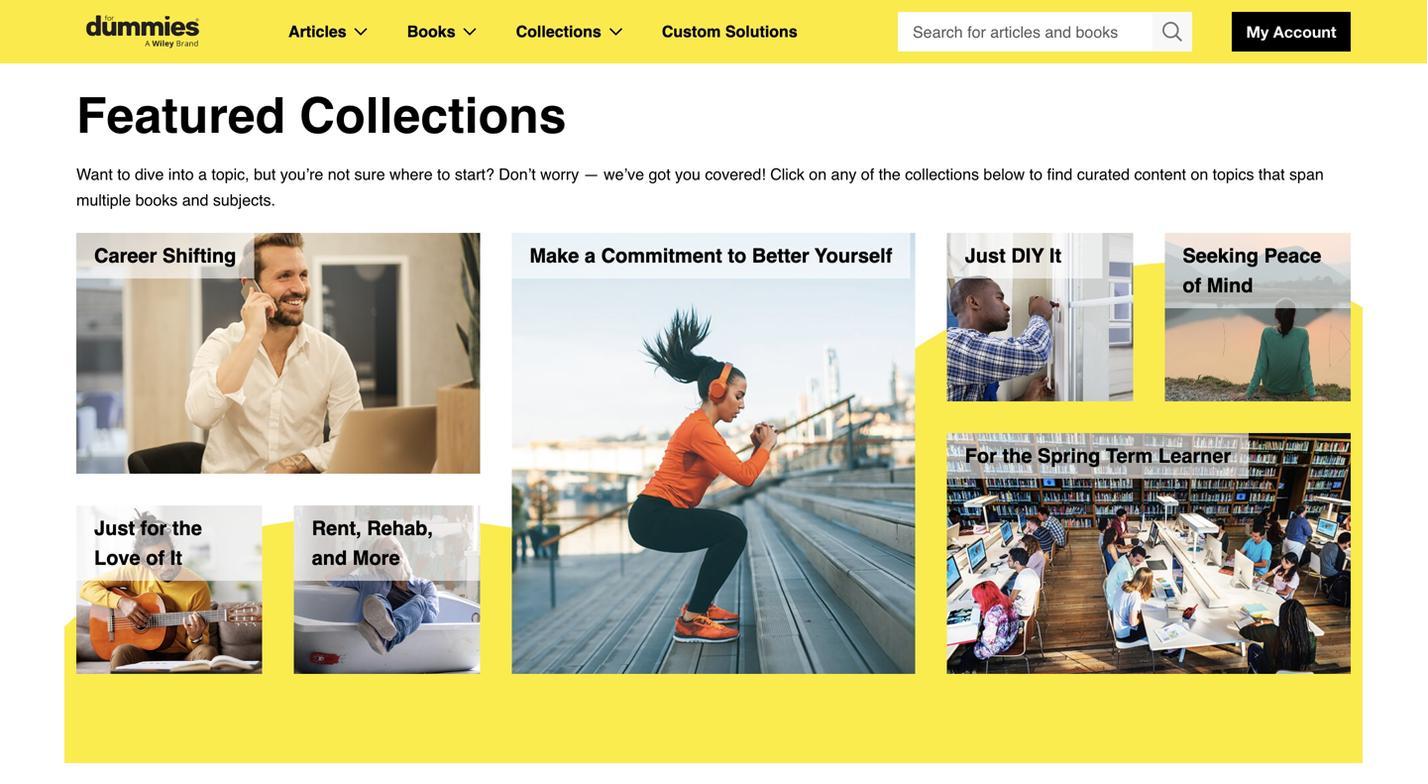 Task type: locate. For each thing, give the bounding box(es) containing it.
to left find
[[1030, 165, 1043, 183]]

1 horizontal spatial just
[[966, 244, 1006, 267]]

and
[[182, 191, 209, 209], [312, 547, 347, 570]]

of right any
[[862, 165, 875, 183]]

2 vertical spatial the
[[172, 517, 202, 540]]

career
[[94, 244, 157, 267]]

make a commitment to better yourself link
[[512, 233, 916, 674]]

but
[[254, 165, 276, 183]]

it right love
[[170, 547, 182, 570]]

just diy it
[[966, 244, 1062, 267]]

just
[[966, 244, 1006, 267], [94, 517, 135, 540]]

0 vertical spatial just
[[966, 244, 1006, 267]]

just inside just diy it link
[[966, 244, 1006, 267]]

you
[[675, 165, 701, 183]]

0 horizontal spatial just
[[94, 517, 135, 540]]

2 vertical spatial of
[[146, 547, 165, 570]]

a right "make"
[[585, 244, 596, 267]]

0 horizontal spatial the
[[172, 517, 202, 540]]

seeking peace of mind
[[1183, 244, 1322, 297]]

1 horizontal spatial a
[[585, 244, 596, 267]]

1 horizontal spatial and
[[312, 547, 347, 570]]

multiple
[[76, 191, 131, 209]]

0 vertical spatial and
[[182, 191, 209, 209]]

rehab,
[[367, 517, 433, 540]]

of down for
[[146, 547, 165, 570]]

—
[[584, 165, 600, 183]]

0 horizontal spatial of
[[146, 547, 165, 570]]

love
[[94, 547, 140, 570]]

span
[[1290, 165, 1325, 183]]

1 horizontal spatial of
[[862, 165, 875, 183]]

just up love
[[94, 517, 135, 540]]

more
[[353, 547, 400, 570]]

commitment
[[602, 244, 723, 267]]

any
[[832, 165, 857, 183]]

on
[[809, 165, 827, 183], [1191, 165, 1209, 183]]

1 vertical spatial and
[[312, 547, 347, 570]]

0 horizontal spatial a
[[198, 165, 207, 183]]

and down "into"
[[182, 191, 209, 209]]

that
[[1259, 165, 1286, 183]]

2 horizontal spatial of
[[1183, 274, 1202, 297]]

just for just for the love of it
[[94, 517, 135, 540]]

the
[[879, 165, 901, 183], [1003, 445, 1033, 468], [172, 517, 202, 540]]

rent, rehab, and more link
[[294, 506, 480, 674]]

cookie consent banner dialog
[[0, 681, 1428, 772]]

career shifting
[[94, 244, 236, 267]]

a right "into"
[[198, 165, 207, 183]]

sure
[[354, 165, 385, 183]]

collections up where
[[300, 87, 567, 144]]

2 horizontal spatial the
[[1003, 445, 1033, 468]]

not
[[328, 165, 350, 183]]

logo image
[[76, 15, 209, 48]]

just diy it link
[[948, 233, 1134, 402]]

1 vertical spatial a
[[585, 244, 596, 267]]

solutions
[[726, 22, 798, 41]]

to
[[117, 165, 130, 183], [437, 165, 451, 183], [1030, 165, 1043, 183], [728, 244, 747, 267]]

it
[[1050, 244, 1062, 267], [170, 547, 182, 570]]

1 vertical spatial of
[[1183, 274, 1202, 297]]

open collections list image
[[610, 28, 623, 36]]

just left diy
[[966, 244, 1006, 267]]

my
[[1247, 22, 1270, 41]]

1 vertical spatial collections
[[300, 87, 567, 144]]

my account
[[1247, 22, 1337, 41]]

a
[[198, 165, 207, 183], [585, 244, 596, 267]]

0 vertical spatial a
[[198, 165, 207, 183]]

it right diy
[[1050, 244, 1062, 267]]

content
[[1135, 165, 1187, 183]]

collections left "open collections list" image
[[516, 22, 602, 41]]

0 horizontal spatial it
[[170, 547, 182, 570]]

Search for articles and books text field
[[898, 12, 1155, 52]]

0 horizontal spatial on
[[809, 165, 827, 183]]

into
[[168, 165, 194, 183]]

1 vertical spatial just
[[94, 517, 135, 540]]

0 vertical spatial of
[[862, 165, 875, 183]]

just inside just for the love of it
[[94, 517, 135, 540]]

group
[[898, 12, 1193, 52]]

1 vertical spatial it
[[170, 547, 182, 570]]

0 vertical spatial it
[[1050, 244, 1062, 267]]

open article categories image
[[355, 28, 368, 36]]

1 horizontal spatial the
[[879, 165, 901, 183]]

topic,
[[212, 165, 250, 183]]

and down rent,
[[312, 547, 347, 570]]

featured
[[76, 87, 286, 144]]

0 horizontal spatial and
[[182, 191, 209, 209]]

rent, rehab, and more
[[312, 517, 433, 570]]

on left any
[[809, 165, 827, 183]]

just for the love of it link
[[76, 506, 262, 674]]

on left the topics
[[1191, 165, 1209, 183]]

of left mind
[[1183, 274, 1202, 297]]

1 horizontal spatial it
[[1050, 244, 1062, 267]]

it inside just for the love of it
[[170, 547, 182, 570]]

0 vertical spatial the
[[879, 165, 901, 183]]

collections
[[516, 22, 602, 41], [300, 87, 567, 144]]

of
[[862, 165, 875, 183], [1183, 274, 1202, 297], [146, 547, 165, 570]]

of inside just for the love of it
[[146, 547, 165, 570]]

1 horizontal spatial on
[[1191, 165, 1209, 183]]



Task type: describe. For each thing, give the bounding box(es) containing it.
1 on from the left
[[809, 165, 827, 183]]

of inside seeking peace of mind
[[1183, 274, 1202, 297]]

books
[[407, 22, 456, 41]]

dive
[[135, 165, 164, 183]]

and inside want to dive into a topic, but you're not sure where to start? don't worry — we've got you covered! click on any of the collections below to find curated content on topics that span multiple books and subjects.
[[182, 191, 209, 209]]

1 vertical spatial the
[[1003, 445, 1033, 468]]

don't
[[499, 165, 536, 183]]

make
[[530, 244, 579, 267]]

open book categories image
[[464, 28, 477, 36]]

make a commitment to better yourself
[[530, 244, 893, 267]]

custom solutions
[[662, 22, 798, 41]]

0 vertical spatial collections
[[516, 22, 602, 41]]

below
[[984, 165, 1026, 183]]

for
[[140, 517, 167, 540]]

for the spring term learner link
[[948, 433, 1352, 674]]

collections
[[906, 165, 980, 183]]

topics
[[1213, 165, 1255, 183]]

where
[[390, 165, 433, 183]]

diy
[[1012, 244, 1045, 267]]

term
[[1107, 445, 1154, 468]]

career shifting link
[[76, 233, 480, 474]]

featured collections
[[76, 87, 567, 144]]

find
[[1048, 165, 1073, 183]]

my account link
[[1233, 12, 1352, 52]]

account
[[1274, 22, 1337, 41]]

want to dive into a topic, but you're not sure where to start? don't worry — we've got you covered! click on any of the collections below to find curated content on topics that span multiple books and subjects.
[[76, 165, 1325, 209]]

want
[[76, 165, 113, 183]]

books
[[135, 191, 178, 209]]

seeking
[[1183, 244, 1259, 267]]

we've
[[604, 165, 645, 183]]

just for the love of it
[[94, 517, 202, 570]]

for the spring term learner
[[966, 445, 1232, 468]]

for
[[966, 445, 997, 468]]

to left start?
[[437, 165, 451, 183]]

rent,
[[312, 517, 362, 540]]

peace
[[1265, 244, 1322, 267]]

custom solutions link
[[662, 19, 798, 45]]

subjects.
[[213, 191, 276, 209]]

curated
[[1078, 165, 1131, 183]]

of inside want to dive into a topic, but you're not sure where to start? don't worry — we've got you covered! click on any of the collections below to find curated content on topics that span multiple books and subjects.
[[862, 165, 875, 183]]

start?
[[455, 165, 495, 183]]

better
[[752, 244, 810, 267]]

to left dive
[[117, 165, 130, 183]]

just for just diy it
[[966, 244, 1006, 267]]

a inside want to dive into a topic, but you're not sure where to start? don't worry — we've got you covered! click on any of the collections below to find curated content on topics that span multiple books and subjects.
[[198, 165, 207, 183]]

shifting
[[163, 244, 236, 267]]

click
[[771, 165, 805, 183]]

and inside rent, rehab, and more
[[312, 547, 347, 570]]

seeking peace of mind link
[[1165, 233, 1352, 402]]

mind
[[1208, 274, 1254, 297]]

learner
[[1159, 445, 1232, 468]]

the inside want to dive into a topic, but you're not sure where to start? don't worry — we've got you covered! click on any of the collections below to find curated content on topics that span multiple books and subjects.
[[879, 165, 901, 183]]

spring
[[1038, 445, 1101, 468]]

you're
[[280, 165, 324, 183]]

got
[[649, 165, 671, 183]]

2 on from the left
[[1191, 165, 1209, 183]]

custom
[[662, 22, 721, 41]]

yourself
[[815, 244, 893, 267]]

articles
[[289, 22, 347, 41]]

worry
[[541, 165, 579, 183]]

the inside just for the love of it
[[172, 517, 202, 540]]

to left better
[[728, 244, 747, 267]]

covered!
[[705, 165, 766, 183]]



Task type: vqa. For each thing, say whether or not it's contained in the screenshot.
that
yes



